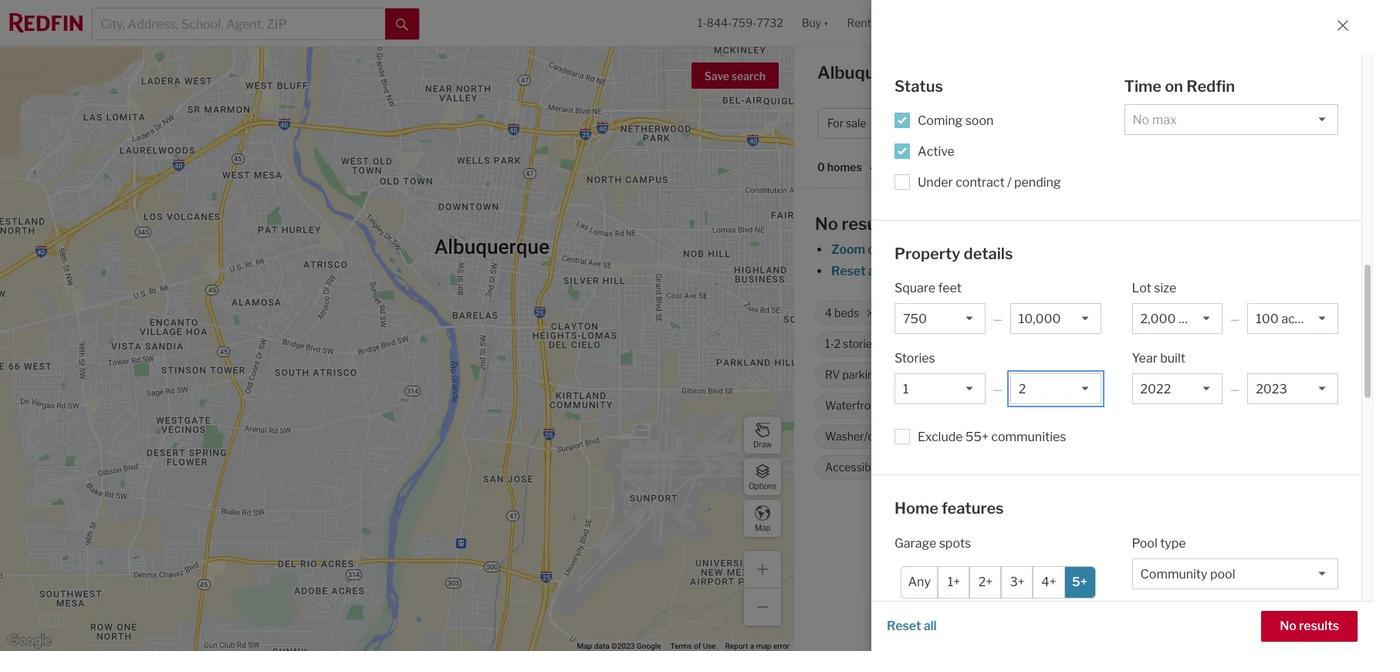 Task type: locate. For each thing, give the bounding box(es) containing it.
1 horizontal spatial spots
[[1009, 461, 1037, 474]]

guest house
[[978, 430, 1041, 443]]

map
[[755, 523, 771, 532], [577, 642, 592, 651]]

map left data
[[577, 642, 592, 651]]

2 horizontal spatial parking
[[1012, 624, 1055, 639]]

1 horizontal spatial 5+
[[1072, 575, 1088, 590]]

save search button
[[691, 63, 779, 89]]

5+
[[953, 461, 966, 474], [1072, 575, 1088, 590]]

for sale
[[828, 117, 867, 130]]

all inside zoom out reset all filters
[[868, 264, 881, 279]]

0 horizontal spatial all
[[868, 264, 881, 279]]

reset down any radio
[[887, 619, 921, 634]]

1 vertical spatial all
[[924, 619, 937, 634]]

1 horizontal spatial no results
[[1280, 619, 1339, 634]]

save
[[705, 69, 730, 83]]

0 horizontal spatial 5+
[[953, 461, 966, 474]]

parking right outdoor
[[1012, 624, 1055, 639]]

0 horizontal spatial map
[[577, 642, 592, 651]]

results inside button
[[1299, 619, 1339, 634]]

1 horizontal spatial no
[[1280, 619, 1297, 634]]

on left main
[[1223, 369, 1235, 382]]

0 vertical spatial 4+
[[1116, 117, 1130, 130]]

1 horizontal spatial 4+
[[1042, 575, 1057, 590]]

home for home features
[[895, 500, 939, 518]]

0 horizontal spatial reset
[[831, 264, 866, 279]]

1+
[[948, 575, 961, 590]]

4 for 4 beds
[[825, 307, 832, 320]]

albuquerque, nm homes for sale
[[818, 63, 1085, 83]]

type right "soon"
[[1017, 117, 1039, 130]]

results
[[842, 214, 898, 234], [1299, 619, 1339, 634]]

/ for pending
[[1008, 175, 1012, 190]]

— down main
[[1231, 383, 1240, 396]]

map for map data ©2023 google
[[577, 642, 592, 651]]

1 vertical spatial map
[[577, 642, 592, 651]]

no
[[815, 214, 838, 234], [1280, 619, 1297, 634]]

parking down "exclude 55+ communities"
[[968, 461, 1006, 474]]

home
[[984, 117, 1014, 130], [895, 500, 939, 518]]

1 vertical spatial 4+
[[900, 307, 913, 320]]

parking
[[843, 369, 881, 382], [968, 461, 1006, 474], [1012, 624, 1055, 639]]

2,000
[[1120, 307, 1151, 320]]

1 vertical spatial /
[[1008, 175, 1012, 190]]

exclude 55+ communities
[[918, 430, 1067, 445]]

5+ right 4+ option
[[1072, 575, 1088, 590]]

recommended
[[908, 161, 987, 174]]

4+ inside 4+ option
[[1042, 575, 1057, 590]]

0 horizontal spatial type
[[1017, 117, 1039, 130]]

pool type
[[1132, 536, 1186, 551]]

1 horizontal spatial sq.
[[1153, 307, 1167, 320]]

sq. left ft.-
[[1153, 307, 1167, 320]]

reset all
[[887, 619, 937, 634]]

type inside button
[[1017, 117, 1039, 130]]

— for stories
[[993, 383, 1003, 396]]

0 vertical spatial 5+
[[953, 461, 966, 474]]

1-844-759-7732 link
[[698, 17, 783, 30]]

draw
[[753, 440, 772, 449]]

/ left pending
[[1008, 175, 1012, 190]]

all down 'out'
[[868, 264, 881, 279]]

1 vertical spatial no
[[1280, 619, 1297, 634]]

home inside home type button
[[984, 117, 1014, 130]]

terms
[[670, 642, 692, 651]]

coming
[[918, 113, 963, 128]]

type right pool
[[1160, 536, 1186, 551]]

1+ radio
[[938, 566, 970, 599]]

ba
[[1132, 117, 1144, 130]]

accessible home
[[825, 461, 911, 474]]

redfin
[[1187, 77, 1235, 96], [977, 515, 1015, 530]]

1 horizontal spatial all
[[924, 619, 937, 634]]

reset inside the reset all button
[[887, 619, 921, 634]]

on right time
[[1165, 77, 1184, 96]]

1 horizontal spatial redfin
[[1187, 77, 1235, 96]]

1 vertical spatial 4
[[825, 307, 832, 320]]

fireplace
[[1044, 369, 1091, 382]]

report
[[725, 642, 748, 651]]

zoom out reset all filters
[[831, 242, 918, 279]]

1 horizontal spatial results
[[1299, 619, 1339, 634]]

/ right bd
[[1110, 117, 1114, 130]]

remove 4 beds image
[[866, 309, 875, 318]]

sq.
[[1050, 307, 1064, 320], [1153, 307, 1167, 320]]

remove primary bedroom on main image
[[1271, 371, 1280, 380]]

0 vertical spatial 4
[[1085, 117, 1092, 130]]

5+ inside 5+ option
[[1072, 575, 1088, 590]]

2 horizontal spatial 4+
[[1116, 117, 1130, 130]]

washer/dryer
[[825, 430, 895, 443]]

1 horizontal spatial map
[[755, 523, 771, 532]]

for
[[1023, 63, 1046, 83]]

save search
[[705, 69, 766, 83]]

map down 'options'
[[755, 523, 771, 532]]

out
[[868, 242, 888, 257]]

—
[[993, 313, 1003, 326], [1231, 313, 1240, 326], [993, 383, 1003, 396], [1231, 383, 1240, 396]]

baths
[[915, 307, 944, 320]]

map button
[[743, 500, 782, 538]]

Any radio
[[901, 566, 938, 599]]

0 vertical spatial reset
[[831, 264, 866, 279]]

1 vertical spatial reset
[[887, 619, 921, 634]]

reset all filters button
[[831, 264, 919, 279]]

1- for 844-
[[698, 17, 707, 30]]

4 inside button
[[1085, 117, 1092, 130]]

home down homes
[[984, 117, 1014, 130]]

redfin link
[[977, 515, 1015, 530]]

built
[[1161, 351, 1186, 366]]

all inside button
[[924, 619, 937, 634]]

features
[[942, 500, 1004, 518]]

0 vertical spatial no results
[[815, 214, 898, 234]]

home type
[[984, 117, 1039, 130]]

1-
[[698, 17, 707, 30], [825, 338, 834, 351]]

bd
[[1095, 117, 1108, 130]]

/ for 4+
[[1110, 117, 1114, 130]]

reset down zoom
[[831, 264, 866, 279]]

4+ left 5+ option
[[1042, 575, 1057, 590]]

4 left bd
[[1085, 117, 1092, 130]]

:
[[904, 161, 906, 174]]

home for home type
[[984, 117, 1014, 130]]

sq. left ft.
[[1050, 307, 1064, 320]]

3+
[[1010, 575, 1025, 590]]

pool
[[1132, 536, 1158, 551]]

for sale button
[[818, 108, 896, 139]]

— down 'conditioning'
[[993, 383, 1003, 396]]

0 horizontal spatial results
[[842, 214, 898, 234]]

garage
[[895, 536, 937, 551]]

google image
[[4, 632, 55, 652]]

0 horizontal spatial 4
[[825, 307, 832, 320]]

2023
[[976, 338, 1003, 351]]

0 vertical spatial 1-
[[698, 17, 707, 30]]

0 horizontal spatial on
[[1165, 77, 1184, 96]]

square feet
[[895, 281, 962, 296]]

0 vertical spatial /
[[1110, 117, 1114, 130]]

remove washer/dryer hookup image
[[944, 432, 953, 442]]

0 horizontal spatial home
[[895, 500, 939, 518]]

map region
[[0, 0, 865, 652]]

ft.
[[1066, 307, 1077, 320]]

0 vertical spatial all
[[868, 264, 881, 279]]

main
[[1238, 369, 1262, 382]]

0 horizontal spatial spots
[[939, 536, 971, 551]]

5+ for 5+
[[1072, 575, 1088, 590]]

1 vertical spatial on
[[1223, 369, 1235, 382]]

2 vertical spatial parking
[[1012, 624, 1055, 639]]

home
[[882, 461, 911, 474]]

remove pets allowed image
[[1181, 401, 1190, 411]]

0 horizontal spatial 1-
[[698, 17, 707, 30]]

1 horizontal spatial type
[[1160, 536, 1186, 551]]

type
[[1017, 117, 1039, 130], [1160, 536, 1186, 551]]

0 horizontal spatial parking
[[843, 369, 881, 382]]

— left the remove 2,000 sq. ft.-100 acres lot 'image'
[[1231, 313, 1240, 326]]

on
[[1165, 77, 1184, 96], [1223, 369, 1235, 382]]

2 vertical spatial 4+
[[1042, 575, 1057, 590]]

homes
[[827, 161, 862, 174]]

1 horizontal spatial 1-
[[825, 338, 834, 351]]

communities
[[992, 430, 1067, 445]]

0 horizontal spatial no results
[[815, 214, 898, 234]]

1 vertical spatial type
[[1160, 536, 1186, 551]]

1- left 759-
[[698, 17, 707, 30]]

rv
[[825, 369, 840, 382]]

1 horizontal spatial 4
[[1085, 117, 1092, 130]]

1 vertical spatial home
[[895, 500, 939, 518]]

home up garage
[[895, 500, 939, 518]]

a
[[750, 642, 754, 651]]

ft.-
[[1170, 307, 1184, 320]]

0 horizontal spatial sq.
[[1050, 307, 1064, 320]]

1- left stories
[[825, 338, 834, 351]]

1 vertical spatial no results
[[1280, 619, 1339, 634]]

2
[[834, 338, 841, 351]]

4+
[[1116, 117, 1130, 130], [900, 307, 913, 320], [1042, 575, 1057, 590]]

1 horizontal spatial on
[[1223, 369, 1235, 382]]

all down any radio
[[924, 619, 937, 634]]

washer/dryer hookup
[[825, 430, 935, 443]]

spots down house
[[1009, 461, 1037, 474]]

4+ left ba
[[1116, 117, 1130, 130]]

5+ down remove washer/dryer hookup "icon"
[[953, 461, 966, 474]]

/ inside button
[[1110, 117, 1114, 130]]

list box
[[1124, 104, 1339, 135], [895, 303, 986, 334], [1010, 303, 1101, 334], [1132, 303, 1223, 334], [1248, 303, 1339, 334], [895, 374, 986, 405], [1010, 374, 1101, 405], [1132, 374, 1223, 405], [1248, 374, 1339, 405], [1132, 559, 1339, 589]]

parking right rv
[[843, 369, 881, 382]]

0 vertical spatial home
[[984, 117, 1014, 130]]

options
[[749, 481, 777, 491]]

1 vertical spatial results
[[1299, 619, 1339, 634]]

spots down home features
[[939, 536, 971, 551]]

map inside button
[[755, 523, 771, 532]]

0 vertical spatial parking
[[843, 369, 881, 382]]

2+ radio
[[970, 566, 1002, 599]]

2 sq. from the left
[[1153, 307, 1167, 320]]

0 vertical spatial no
[[815, 214, 838, 234]]

garage spots
[[895, 536, 971, 551]]

0 horizontal spatial no
[[815, 214, 838, 234]]

— up 2023
[[993, 313, 1003, 326]]

/
[[1110, 117, 1114, 130], [1008, 175, 1012, 190]]

active
[[918, 144, 955, 159]]

report a map error
[[725, 642, 790, 651]]

0 vertical spatial map
[[755, 523, 771, 532]]

1 horizontal spatial parking
[[968, 461, 1006, 474]]

4 left the beds
[[825, 307, 832, 320]]

beds
[[835, 307, 859, 320]]

reset inside zoom out reset all filters
[[831, 264, 866, 279]]

10,000
[[1010, 307, 1047, 320]]

1 vertical spatial parking
[[968, 461, 1006, 474]]

primary
[[1132, 369, 1172, 382]]

all
[[868, 264, 881, 279], [924, 619, 937, 634]]

55+
[[966, 430, 989, 445]]

of
[[694, 642, 701, 651]]

no results inside no results button
[[1280, 619, 1339, 634]]

0
[[818, 161, 825, 174]]

air conditioning
[[922, 369, 1002, 382]]

1 vertical spatial 1-
[[825, 338, 834, 351]]

zoom
[[831, 242, 865, 257]]

0 horizontal spatial /
[[1008, 175, 1012, 190]]

1 horizontal spatial /
[[1110, 117, 1114, 130]]

4+ left baths
[[900, 307, 913, 320]]

pending
[[1014, 175, 1061, 190]]

option group
[[901, 566, 1096, 599]]

0 vertical spatial redfin
[[1187, 77, 1235, 96]]

terms of use
[[670, 642, 716, 651]]

homes
[[962, 63, 1019, 83]]

1 vertical spatial 5+
[[1072, 575, 1088, 590]]

waterfront
[[825, 399, 881, 413]]

0 vertical spatial type
[[1017, 117, 1039, 130]]

1 horizontal spatial reset
[[887, 619, 921, 634]]

0 horizontal spatial redfin
[[977, 515, 1015, 530]]

1 horizontal spatial home
[[984, 117, 1014, 130]]

0 horizontal spatial 4+
[[900, 307, 913, 320]]



Task type: vqa. For each thing, say whether or not it's contained in the screenshot.
Heat related to Heat
no



Task type: describe. For each thing, give the bounding box(es) containing it.
contract
[[956, 175, 1005, 190]]

no inside button
[[1280, 619, 1297, 634]]

sale
[[846, 117, 867, 130]]

7732
[[757, 17, 783, 30]]

built
[[920, 338, 943, 351]]

exclude
[[918, 430, 963, 445]]

100
[[1184, 307, 1204, 320]]

759-
[[732, 17, 757, 30]]

terms of use link
[[670, 642, 716, 651]]

©2023
[[612, 642, 635, 651]]

for
[[828, 117, 844, 130]]

1-844-759-7732
[[698, 17, 783, 30]]

— for lot size
[[1231, 313, 1240, 326]]

parking for rv
[[843, 369, 881, 382]]

5+ parking spots
[[953, 461, 1037, 474]]

draw button
[[743, 416, 782, 455]]

remove 4 bd / 4+ ba image
[[1152, 119, 1161, 128]]

data
[[594, 642, 610, 651]]

filters
[[884, 264, 918, 279]]

type for home type
[[1017, 117, 1039, 130]]

remove rv parking image
[[888, 371, 898, 380]]

4+ for 4+ baths
[[900, 307, 913, 320]]

5+ for 5+ parking spots
[[953, 461, 966, 474]]

5+ radio
[[1064, 566, 1096, 599]]

4 bd / 4+ ba
[[1085, 117, 1144, 130]]

844-
[[707, 17, 732, 30]]

750-
[[985, 307, 1010, 320]]

option group containing any
[[901, 566, 1096, 599]]

pets allowed
[[1109, 399, 1173, 413]]

4+ inside 4 bd / 4+ ba button
[[1116, 117, 1130, 130]]

map
[[756, 642, 772, 651]]

recommended button
[[906, 160, 999, 175]]

remove fireplace image
[[1098, 371, 1107, 380]]

submit search image
[[396, 18, 408, 31]]

accessible
[[825, 461, 880, 474]]

year
[[1132, 351, 1158, 366]]

4+ for 4+
[[1042, 575, 1057, 590]]

1 vertical spatial spots
[[939, 536, 971, 551]]

remove guest house image
[[1048, 432, 1058, 442]]

— for year built
[[1231, 383, 1240, 396]]

remove waterfront image
[[889, 401, 899, 411]]

remove air conditioning image
[[1010, 371, 1020, 380]]

options button
[[743, 458, 782, 496]]

sale
[[1050, 63, 1085, 83]]

0 vertical spatial spots
[[1009, 461, 1037, 474]]

view
[[1045, 399, 1068, 413]]

pets
[[1109, 399, 1132, 413]]

remove have view image
[[1075, 401, 1084, 411]]

use
[[703, 642, 716, 651]]

0 homes • sort : recommended
[[818, 161, 987, 175]]

no results button
[[1262, 611, 1358, 642]]

reset all button
[[887, 611, 937, 642]]

type for pool type
[[1160, 536, 1186, 551]]

built 2022-2023
[[920, 338, 1003, 351]]

search
[[732, 69, 766, 83]]

nm
[[930, 63, 959, 83]]

time
[[1124, 77, 1162, 96]]

google
[[637, 642, 661, 651]]

4 beds
[[825, 307, 859, 320]]

remove 750-10,000 sq. ft. image
[[1086, 309, 1095, 318]]

map for map
[[755, 523, 771, 532]]

1 sq. from the left
[[1050, 307, 1064, 320]]

have view
[[1016, 399, 1068, 413]]

time on redfin
[[1124, 77, 1235, 96]]

City, Address, School, Agent, ZIP search field
[[93, 8, 385, 39]]

rv parking
[[825, 369, 881, 382]]

0 vertical spatial results
[[842, 214, 898, 234]]

lot
[[1236, 307, 1250, 320]]

guest
[[978, 430, 1008, 443]]

insights
[[1226, 67, 1272, 82]]

3+ radio
[[1002, 566, 1033, 599]]

parking for 5+
[[968, 461, 1006, 474]]

remove basement image
[[982, 401, 992, 411]]

house
[[1010, 430, 1041, 443]]

home features
[[895, 500, 1004, 518]]

market
[[1180, 67, 1223, 82]]

4 bd / 4+ ba button
[[1075, 108, 1173, 139]]

include
[[918, 624, 960, 639]]

status
[[895, 77, 943, 96]]

sort
[[881, 161, 904, 174]]

1- for 2
[[825, 338, 834, 351]]

4 for 4 bd / 4+ ba
[[1085, 117, 1092, 130]]

4+ baths
[[900, 307, 944, 320]]

2+
[[979, 575, 993, 590]]

coming soon
[[918, 113, 994, 128]]

market insights
[[1180, 67, 1272, 82]]

2,000 sq. ft.-100 acres lot
[[1120, 307, 1250, 320]]

property details
[[895, 244, 1013, 263]]

0 vertical spatial on
[[1165, 77, 1184, 96]]

error
[[774, 642, 790, 651]]

conditioning
[[939, 369, 1002, 382]]

stories
[[843, 338, 878, 351]]

under
[[918, 175, 953, 190]]

outdoor
[[963, 624, 1009, 639]]

allowed
[[1134, 399, 1173, 413]]

size
[[1154, 281, 1177, 296]]

1 vertical spatial redfin
[[977, 515, 1015, 530]]

market insights link
[[1180, 50, 1272, 84]]

bedroom
[[1174, 369, 1220, 382]]

albuquerque,
[[818, 63, 926, 83]]

soon
[[966, 113, 994, 128]]

4+ radio
[[1033, 566, 1065, 599]]

remove 2,000 sq. ft.-100 acres lot image
[[1260, 309, 1269, 318]]

— for square feet
[[993, 313, 1003, 326]]

primary bedroom on main
[[1132, 369, 1262, 382]]



